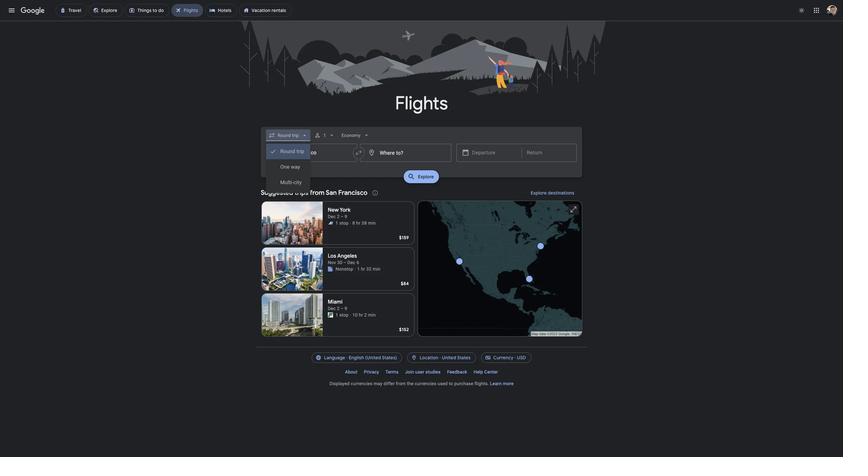 Task type: locate. For each thing, give the bounding box(es) containing it.
dec up frontier icon
[[328, 306, 336, 311]]

hr
[[356, 221, 360, 226], [361, 267, 365, 272], [359, 313, 363, 318]]

0 vertical spatial  image
[[350, 220, 351, 227]]

english (united states)
[[349, 355, 397, 361]]

english
[[349, 355, 364, 361]]

displayed
[[330, 381, 350, 387]]

differ
[[384, 381, 395, 387]]

los
[[328, 253, 336, 260]]

nonstop
[[336, 267, 353, 272]]

usd
[[517, 355, 526, 361]]

152 US dollars text field
[[399, 327, 409, 333]]

0 vertical spatial dec
[[328, 214, 336, 219]]

1 currencies from the left
[[351, 381, 373, 387]]

dec inside the miami dec 2 – 9
[[328, 306, 336, 311]]

stop for dec
[[339, 313, 349, 318]]

from left the
[[396, 381, 406, 387]]

united image
[[328, 267, 333, 272]]

suggested trips from san francisco region
[[261, 185, 582, 340]]

min
[[368, 221, 376, 226], [373, 267, 381, 272], [368, 313, 376, 318]]

1 stop for dec
[[336, 313, 349, 318]]

stop left 8
[[339, 221, 349, 226]]

 image left 8
[[350, 220, 351, 227]]

2 dec from the top
[[328, 306, 336, 311]]

currencies down "join user studies" link
[[415, 381, 436, 387]]

help center link
[[470, 367, 501, 378]]

2 – 9 down "york"
[[337, 214, 347, 219]]

dec
[[328, 214, 336, 219], [328, 306, 336, 311]]

explore for explore
[[418, 174, 434, 180]]

1 dec from the top
[[328, 214, 336, 219]]

explore down where to? text box
[[418, 174, 434, 180]]

stop left 10
[[339, 313, 349, 318]]

0 vertical spatial min
[[368, 221, 376, 226]]

terms link
[[382, 367, 402, 378]]

york
[[340, 207, 351, 214]]

hr left 2
[[359, 313, 363, 318]]

 image right nonstop
[[355, 266, 356, 273]]

0 vertical spatial hr
[[356, 221, 360, 226]]

1 vertical spatial hr
[[361, 267, 365, 272]]

from
[[310, 189, 325, 197], [396, 381, 406, 387]]

change appearance image
[[794, 3, 810, 18]]

join user studies
[[405, 370, 441, 375]]

currencies down privacy
[[351, 381, 373, 387]]

1
[[324, 133, 326, 138], [336, 221, 338, 226], [357, 267, 360, 272], [336, 313, 338, 318]]

1 stop
[[336, 221, 349, 226], [336, 313, 349, 318]]

the
[[407, 381, 414, 387]]

explore
[[418, 174, 434, 180], [531, 190, 547, 196]]

2 vertical spatial min
[[368, 313, 376, 318]]

1 stop for york
[[336, 221, 349, 226]]

1 vertical spatial min
[[373, 267, 381, 272]]

0 vertical spatial explore
[[418, 174, 434, 180]]

6
[[357, 260, 359, 265]]

min right 38
[[368, 221, 376, 226]]

stop
[[339, 221, 349, 226], [339, 313, 349, 318]]

 image for new york
[[350, 220, 351, 227]]

Return text field
[[527, 144, 572, 162]]

1 1 stop from the top
[[336, 221, 349, 226]]

2 1 stop from the top
[[336, 313, 349, 318]]

84 US dollars text field
[[401, 281, 409, 287]]

1 hr 32 min
[[357, 267, 381, 272]]

min for miami
[[368, 313, 376, 318]]

suggested trips from san francisco
[[261, 189, 368, 197]]

0 vertical spatial 1 stop
[[336, 221, 349, 226]]

dec up frontier and spirit icon
[[328, 214, 336, 219]]

$159
[[399, 235, 409, 241]]

0 vertical spatial from
[[310, 189, 325, 197]]

2 – 9 down miami
[[337, 306, 347, 311]]

explore for explore destinations
[[531, 190, 547, 196]]

from left san
[[310, 189, 325, 197]]

about link
[[342, 367, 361, 378]]

0 horizontal spatial from
[[310, 189, 325, 197]]

2 – 9
[[337, 214, 347, 219], [337, 306, 347, 311]]

 image
[[350, 220, 351, 227], [355, 266, 356, 273]]

1 stop from the top
[[339, 221, 349, 226]]

1 stop down the miami dec 2 – 9
[[336, 313, 349, 318]]

explore left destinations
[[531, 190, 547, 196]]

1 vertical spatial  image
[[355, 266, 356, 273]]

explore inside button
[[531, 190, 547, 196]]

1 horizontal spatial currencies
[[415, 381, 436, 387]]

min for new york
[[368, 221, 376, 226]]

Flight search field
[[256, 127, 588, 193]]

1 vertical spatial 2 – 9
[[337, 306, 347, 311]]

1 option from the top
[[266, 144, 311, 159]]

 image
[[350, 312, 351, 319]]

2 stop from the top
[[339, 313, 349, 318]]

2 2 – 9 from the top
[[337, 306, 347, 311]]

flights.
[[475, 381, 489, 387]]

0 horizontal spatial  image
[[350, 220, 351, 227]]

None text field
[[266, 144, 357, 162]]

0 vertical spatial stop
[[339, 221, 349, 226]]

0 vertical spatial 2 – 9
[[337, 214, 347, 219]]

2 vertical spatial hr
[[359, 313, 363, 318]]

1 vertical spatial explore
[[531, 190, 547, 196]]

1 vertical spatial from
[[396, 381, 406, 387]]

1 vertical spatial dec
[[328, 306, 336, 311]]

1 vertical spatial 1 stop
[[336, 313, 349, 318]]

states
[[457, 355, 471, 361]]

more
[[503, 381, 514, 387]]

dec inside new york dec 2 – 9
[[328, 214, 336, 219]]

1 horizontal spatial explore
[[531, 190, 547, 196]]

2 currencies from the left
[[415, 381, 436, 387]]

learn more link
[[490, 381, 514, 387]]

1 vertical spatial stop
[[339, 313, 349, 318]]

Departure text field
[[472, 144, 517, 162]]

language
[[324, 355, 345, 361]]

0 horizontal spatial currencies
[[351, 381, 373, 387]]

hr right 8
[[356, 221, 360, 226]]

1 stop down new york dec 2 – 9
[[336, 221, 349, 226]]

explore inside button
[[418, 174, 434, 180]]

hr left the 32
[[361, 267, 365, 272]]

None field
[[266, 130, 311, 141], [339, 130, 372, 141], [266, 130, 311, 141], [339, 130, 372, 141]]

join user studies link
[[402, 367, 444, 378]]

8
[[352, 221, 355, 226]]

0 horizontal spatial explore
[[418, 174, 434, 180]]

option
[[266, 144, 311, 159], [266, 159, 311, 175], [266, 175, 311, 191]]

min right the 32
[[373, 267, 381, 272]]

center
[[484, 370, 498, 375]]

$152
[[399, 327, 409, 333]]

to
[[449, 381, 453, 387]]

flights
[[395, 92, 448, 115]]

currencies
[[351, 381, 373, 387], [415, 381, 436, 387]]

min right 2
[[368, 313, 376, 318]]

1 2 – 9 from the top
[[337, 214, 347, 219]]

min for los angeles
[[373, 267, 381, 272]]

1 horizontal spatial  image
[[355, 266, 356, 273]]



Task type: vqa. For each thing, say whether or not it's contained in the screenshot.
DEPARTURE 'text box' at the right top
yes



Task type: describe. For each thing, give the bounding box(es) containing it.
explore button
[[404, 170, 439, 183]]

location
[[420, 355, 438, 361]]

about
[[345, 370, 358, 375]]

select your ticket type. list box
[[266, 141, 311, 193]]

help
[[474, 370, 483, 375]]

(united
[[365, 355, 381, 361]]

san
[[326, 189, 337, 197]]

3 option from the top
[[266, 175, 311, 191]]

30 – dec
[[337, 260, 355, 265]]

new
[[328, 207, 339, 214]]

hr for los angeles
[[361, 267, 365, 272]]

159 US dollars text field
[[399, 235, 409, 241]]

suggested
[[261, 189, 293, 197]]

1 inside 1 popup button
[[324, 133, 326, 138]]

feedback link
[[444, 367, 470, 378]]

1 horizontal spatial from
[[396, 381, 406, 387]]

10
[[352, 313, 358, 318]]

los angeles nov 30 – dec 6
[[328, 253, 359, 265]]

2 option from the top
[[266, 159, 311, 175]]

1 button
[[312, 128, 338, 143]]

2 – 9 inside new york dec 2 – 9
[[337, 214, 347, 219]]

learn
[[490, 381, 502, 387]]

miami
[[328, 299, 343, 306]]

hr for miami
[[359, 313, 363, 318]]

displayed currencies may differ from the currencies used to purchase flights. learn more
[[330, 381, 514, 387]]

nov
[[328, 260, 336, 265]]

32
[[366, 267, 372, 272]]

privacy
[[364, 370, 379, 375]]

miami dec 2 – 9
[[328, 299, 347, 311]]

angeles
[[337, 253, 357, 260]]

2
[[364, 313, 367, 318]]

united states
[[442, 355, 471, 361]]

$84
[[401, 281, 409, 287]]

new york dec 2 – 9
[[328, 207, 351, 219]]

frontier and spirit image
[[328, 221, 333, 226]]

38
[[362, 221, 367, 226]]

hr for new york
[[356, 221, 360, 226]]

10 hr 2 min
[[352, 313, 376, 318]]

2 – 9 inside the miami dec 2 – 9
[[337, 306, 347, 311]]

purchase
[[454, 381, 473, 387]]

states)
[[382, 355, 397, 361]]

terms
[[386, 370, 399, 375]]

user
[[415, 370, 424, 375]]

8 hr 38 min
[[352, 221, 376, 226]]

join
[[405, 370, 414, 375]]

Where to? text field
[[360, 144, 451, 162]]

trips
[[295, 189, 309, 197]]

feedback
[[447, 370, 467, 375]]

main menu image
[[8, 6, 16, 14]]

 image for los angeles
[[355, 266, 356, 273]]

united
[[442, 355, 456, 361]]

used
[[438, 381, 448, 387]]

help center
[[474, 370, 498, 375]]

explore destinations
[[531, 190, 575, 196]]

privacy link
[[361, 367, 382, 378]]

currency
[[493, 355, 514, 361]]

destinations
[[548, 190, 575, 196]]

studies
[[426, 370, 441, 375]]

francisco
[[338, 189, 368, 197]]

may
[[374, 381, 382, 387]]

from inside region
[[310, 189, 325, 197]]

frontier image
[[328, 313, 333, 318]]

stop for york
[[339, 221, 349, 226]]

explore destinations button
[[523, 185, 582, 201]]



